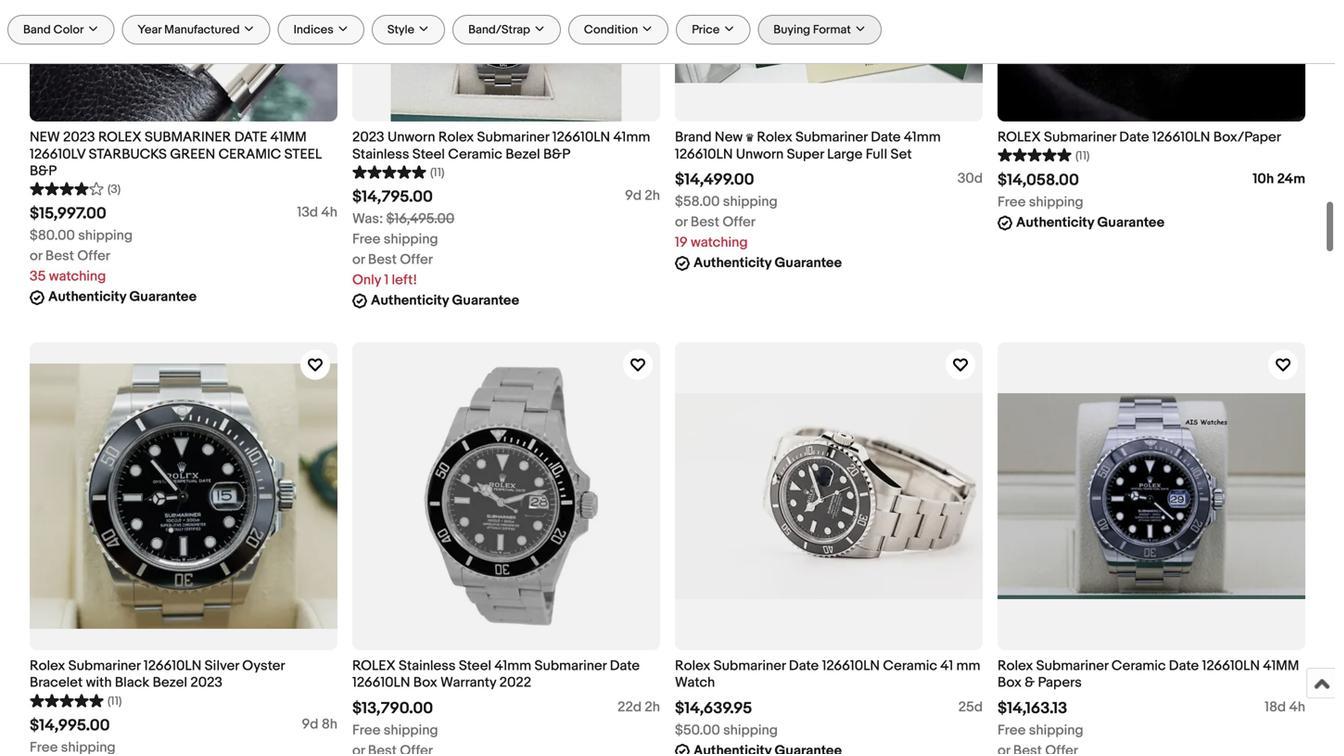 Task type: vqa. For each thing, say whether or not it's contained in the screenshot.
the leftmost ROLEX
yes



Task type: describe. For each thing, give the bounding box(es) containing it.
$14,058.00
[[998, 170, 1080, 190]]

$14,795.00 was: $16,495.00 free shipping or best offer only 1 left! authenticity guarantee
[[353, 187, 520, 309]]

&
[[1025, 675, 1035, 691]]

rolex for rolex submariner date 126610ln box/paper
[[998, 129, 1041, 146]]

or for $14,499.00
[[675, 214, 688, 230]]

rolex stainless steel 41mm submariner date 126610ln box warranty 2022 image
[[353, 342, 660, 650]]

18d 4h
[[1265, 699, 1306, 716]]

best for $15,997.00
[[45, 248, 74, 265]]

steel inside '2023 unworn rolex submariner 126610ln 41mm stainless steel ceramic bezel b&p'
[[413, 146, 445, 163]]

submariner inside rolex submariner ceramic date 126610ln 41mm box & papers
[[1037, 658, 1109, 674]]

9d for 9d 2h
[[625, 187, 642, 204]]

silver
[[205, 658, 239, 674]]

date
[[235, 129, 267, 146]]

submariner inside rolex submariner date 126610ln ceramic 41 mm watch
[[714, 658, 786, 674]]

unworn inside '2023 unworn rolex submariner 126610ln 41mm stainless steel ceramic bezel b&p'
[[388, 129, 436, 146]]

rolex submariner date 126610ln ceramic 41 mm watch link
[[675, 658, 983, 691]]

22d 2h
[[618, 699, 660, 716]]

black
[[115, 675, 150, 691]]

$50.00
[[675, 722, 721, 739]]

(11) link for $14,058.00
[[998, 146, 1090, 163]]

10h
[[1253, 170, 1275, 187]]

offer for $14,499.00
[[723, 214, 756, 230]]

5 out of 5 star image for $14,995.00
[[30, 692, 104, 708]]

submariner inside rolex stainless steel 41mm submariner date 126610ln box warranty 2022
[[535, 658, 607, 674]]

4h for 18d 4h
[[1290, 699, 1306, 716]]

rolex submariner date 126610ln box/paper
[[998, 129, 1282, 146]]

shipping for $14,163.13
[[1029, 722, 1084, 739]]

41mm inside '2023 unworn rolex submariner 126610ln 41mm stainless steel ceramic bezel b&p'
[[614, 129, 651, 146]]

rolex submariner date 126610ln ceramic 41 mm watch
[[675, 658, 981, 691]]

13d
[[297, 204, 318, 221]]

$14,795.00
[[353, 187, 433, 207]]

stainless inside rolex stainless steel 41mm submariner date 126610ln box warranty 2022
[[399, 658, 456, 674]]

b&p inside new 2023 rolex submariner date 41mm 126610lv starbucks green ceramic steel b&p
[[30, 163, 57, 179]]

large
[[828, 146, 863, 163]]

$14,163.13
[[998, 699, 1068, 718]]

2023 inside new 2023 rolex submariner date 41mm 126610lv starbucks green ceramic steel b&p
[[63, 129, 95, 146]]

guarantee inside "$14,795.00 was: $16,495.00 free shipping or best offer only 1 left! authenticity guarantee"
[[452, 292, 520, 309]]

ceramic inside '2023 unworn rolex submariner 126610ln 41mm stainless steel ceramic bezel b&p'
[[448, 146, 503, 163]]

41mm inside brand new ♛ rolex submariner date 41mm 126610ln unworn super large full set
[[904, 129, 941, 146]]

rolex for rolex submariner date 126610ln ceramic 41 mm watch
[[675, 658, 711, 674]]

green
[[170, 146, 215, 163]]

papers
[[1039, 675, 1082, 691]]

submariner inside '2023 unworn rolex submariner 126610ln 41mm stainless steel ceramic bezel b&p'
[[477, 129, 549, 146]]

brand new ♛ rolex submariner date 41mm 126610ln unworn super large full set
[[675, 129, 941, 163]]

8h
[[322, 716, 338, 733]]

126610ln inside rolex submariner 126610ln silver oyster bracelet with black bezel 2023
[[144, 658, 202, 674]]

free for $14,163.13
[[998, 722, 1026, 739]]

offer inside "$14,795.00 was: $16,495.00 free shipping or best offer only 1 left! authenticity guarantee"
[[400, 251, 433, 268]]

rolex for rolex stainless steel 41mm submariner date 126610ln box warranty 2022
[[353, 658, 396, 674]]

brand new ♛ rolex submariner date 41mm 126610ln unworn super large full set link
[[675, 129, 983, 163]]

126610ln inside rolex stainless steel 41mm submariner date 126610ln box warranty 2022
[[353, 675, 410, 691]]

41mm for 126610ln
[[1264, 658, 1300, 674]]

4h for 13d 4h
[[321, 204, 338, 221]]

watch
[[675, 675, 715, 691]]

date inside rolex submariner date 126610ln ceramic 41 mm watch
[[789, 658, 819, 674]]

authenticity inside $14,499.00 $58.00 shipping or best offer 19 watching authenticity guarantee
[[694, 255, 772, 271]]

(11) link for $14,795.00
[[353, 163, 445, 180]]

126610ln inside '2023 unworn rolex submariner 126610ln 41mm stainless steel ceramic bezel b&p'
[[553, 129, 611, 146]]

$14,639.95 $50.00 shipping
[[675, 699, 778, 739]]

stainless inside '2023 unworn rolex submariner 126610ln 41mm stainless steel ceramic bezel b&p'
[[353, 146, 409, 163]]

rolex for rolex submariner ceramic date 126610ln 41mm box & papers
[[998, 658, 1034, 674]]

box/paper
[[1214, 129, 1282, 146]]

9d 2h
[[625, 187, 660, 204]]

new
[[30, 129, 60, 146]]

$14,995.00
[[30, 716, 110, 735]]

2023 inside '2023 unworn rolex submariner 126610ln 41mm stainless steel ceramic bezel b&p'
[[353, 129, 385, 146]]

new 2023 rolex submariner date 41mm 126610lv starbucks green ceramic steel b&p link
[[30, 129, 338, 180]]

(11) for $14,995.00
[[108, 694, 122, 709]]

ceramic
[[219, 146, 281, 163]]

authenticity inside "$14,795.00 was: $16,495.00 free shipping or best offer only 1 left! authenticity guarantee"
[[371, 292, 449, 309]]

$15,997.00
[[30, 204, 107, 224]]

126610ln inside brand new ♛ rolex submariner date 41mm 126610ln unworn super large full set
[[675, 146, 733, 163]]

guarantee inside $14,058.00 free shipping authenticity guarantee
[[1098, 214, 1165, 231]]

$14,499.00
[[675, 170, 755, 190]]

$16,495.00
[[386, 211, 455, 227]]

new 2023 rolex submariner date 41mm 126610lv starbucks green ceramic steel b&p
[[30, 129, 322, 179]]

was:
[[353, 211, 383, 227]]

rolex submariner ceramic date 126610ln 41mm box & papers image
[[998, 342, 1306, 650]]

1
[[384, 272, 389, 288]]

watching for $14,499.00
[[691, 234, 748, 251]]

2022
[[500, 675, 532, 691]]

♛
[[746, 129, 754, 146]]



Task type: locate. For each thing, give the bounding box(es) containing it.
4h right 13d at the left top of the page
[[321, 204, 338, 221]]

box inside rolex submariner ceramic date 126610ln 41mm box & papers
[[998, 675, 1022, 691]]

1 horizontal spatial (11)
[[430, 166, 445, 180]]

(11) for $14,795.00
[[430, 166, 445, 180]]

1 horizontal spatial unworn
[[736, 146, 784, 163]]

box inside rolex stainless steel 41mm submariner date 126610ln box warranty 2022
[[414, 675, 438, 691]]

shipping down $14,163.13
[[1029, 722, 1084, 739]]

oyster
[[242, 658, 285, 674]]

5 out of 5 star image down bracelet
[[30, 692, 104, 708]]

2 horizontal spatial best
[[691, 214, 720, 230]]

full
[[866, 146, 888, 163]]

41mm up 9d 2h
[[614, 129, 651, 146]]

shipping inside $15,997.00 $80.00 shipping or best offer 35 watching authenticity guarantee
[[78, 227, 133, 244]]

9d left 8h
[[302, 716, 319, 733]]

box up $13,790.00
[[414, 675, 438, 691]]

(11) up $16,495.00
[[430, 166, 445, 180]]

watching right 19
[[691, 234, 748, 251]]

shipping for $15,997.00
[[78, 227, 133, 244]]

ceramic inside rolex submariner ceramic date 126610ln 41mm box & papers
[[1112, 658, 1166, 674]]

126610ln
[[553, 129, 611, 146], [1153, 129, 1211, 146], [675, 146, 733, 163], [144, 658, 202, 674], [822, 658, 880, 674], [1203, 658, 1261, 674], [353, 675, 410, 691]]

rolex right ♛
[[757, 129, 793, 146]]

0 horizontal spatial (11) link
[[30, 691, 122, 709]]

2 box from the left
[[998, 675, 1022, 691]]

best for $14,499.00
[[691, 214, 720, 230]]

shipping down $14,058.00
[[1029, 194, 1084, 210]]

0 horizontal spatial or
[[30, 248, 42, 265]]

1 horizontal spatial or
[[353, 251, 365, 268]]

new
[[715, 129, 743, 146]]

offer inside $14,499.00 $58.00 shipping or best offer 19 watching authenticity guarantee
[[723, 214, 756, 230]]

$80.00
[[30, 227, 75, 244]]

guarantee
[[1098, 214, 1165, 231], [775, 255, 842, 271], [129, 289, 197, 305], [452, 292, 520, 309]]

shipping down $14,639.95
[[724, 722, 778, 739]]

(11) link up $14,058.00
[[998, 146, 1090, 163]]

0 horizontal spatial steel
[[413, 146, 445, 163]]

22d
[[618, 699, 642, 716]]

authenticity inside $15,997.00 $80.00 shipping or best offer 35 watching authenticity guarantee
[[48, 289, 126, 305]]

offer up left!
[[400, 251, 433, 268]]

super
[[787, 146, 824, 163]]

2 2h from the top
[[645, 699, 660, 716]]

1 vertical spatial 9d
[[302, 716, 319, 733]]

authenticity down $58.00
[[694, 255, 772, 271]]

steel
[[413, 146, 445, 163], [459, 658, 492, 674]]

watching
[[691, 234, 748, 251], [49, 268, 106, 285]]

(11) down with at the bottom of page
[[108, 694, 122, 709]]

ceramic
[[448, 146, 503, 163], [883, 658, 938, 674], [1112, 658, 1166, 674]]

1 horizontal spatial rolex
[[353, 658, 396, 674]]

steel up the $14,795.00
[[413, 146, 445, 163]]

1 vertical spatial stainless
[[399, 658, 456, 674]]

left!
[[392, 272, 417, 288]]

bracelet
[[30, 675, 83, 691]]

41mm
[[614, 129, 651, 146], [904, 129, 941, 146], [495, 658, 532, 674]]

or
[[675, 214, 688, 230], [30, 248, 42, 265], [353, 251, 365, 268]]

rolex submariner date 126610ln box/paper link
[[998, 129, 1306, 146]]

rolex inside brand new ♛ rolex submariner date 41mm 126610ln unworn super large full set
[[757, 129, 793, 146]]

(3)
[[108, 182, 121, 197]]

or up 19
[[675, 214, 688, 230]]

$14,163.13 free shipping
[[998, 699, 1084, 739]]

offer down $15,997.00 on the left of the page
[[77, 248, 110, 265]]

ceramic inside rolex submariner date 126610ln ceramic 41 mm watch
[[883, 658, 938, 674]]

9d for 9d 8h
[[302, 716, 319, 733]]

41mm
[[271, 129, 307, 146], [1264, 658, 1300, 674]]

bezel inside '2023 unworn rolex submariner 126610ln 41mm stainless steel ceramic bezel b&p'
[[506, 146, 541, 163]]

shipping
[[723, 193, 778, 210], [1029, 194, 1084, 210], [78, 227, 133, 244], [384, 231, 438, 248], [384, 722, 438, 739], [724, 722, 778, 739], [1029, 722, 1084, 739]]

2023 unworn rolex submariner 126610ln 41mm stainless steel ceramic bezel b&p
[[353, 129, 651, 163]]

stainless up warranty
[[399, 658, 456, 674]]

25d
[[959, 699, 983, 716]]

best up 1
[[368, 251, 397, 268]]

2h for 9d 2h
[[645, 187, 660, 204]]

0 horizontal spatial unworn
[[388, 129, 436, 146]]

1 vertical spatial steel
[[459, 658, 492, 674]]

submariner inside rolex submariner 126610ln silver oyster bracelet with black bezel 2023
[[68, 658, 141, 674]]

9d
[[625, 187, 642, 204], [302, 716, 319, 733]]

2 horizontal spatial ceramic
[[1112, 658, 1166, 674]]

offer inside $15,997.00 $80.00 shipping or best offer 35 watching authenticity guarantee
[[77, 248, 110, 265]]

0 vertical spatial 4h
[[321, 204, 338, 221]]

0 horizontal spatial ceramic
[[448, 146, 503, 163]]

free down was:
[[353, 231, 381, 248]]

5 out of 5 star image for $14,795.00
[[353, 163, 427, 180]]

mm
[[957, 658, 981, 674]]

(11) link
[[998, 146, 1090, 163], [353, 163, 445, 180], [30, 691, 122, 709]]

free
[[998, 194, 1026, 210], [353, 231, 381, 248], [353, 722, 381, 739], [998, 722, 1026, 739]]

free inside "$14,795.00 was: $16,495.00 free shipping or best offer only 1 left! authenticity guarantee"
[[353, 231, 381, 248]]

1 horizontal spatial 5 out of 5 star image
[[353, 163, 427, 180]]

1 horizontal spatial bezel
[[506, 146, 541, 163]]

shipping inside $14,639.95 $50.00 shipping
[[724, 722, 778, 739]]

rolex up watch at the bottom right of page
[[675, 658, 711, 674]]

0 horizontal spatial b&p
[[30, 163, 57, 179]]

free inside $14,058.00 free shipping authenticity guarantee
[[998, 194, 1026, 210]]

2h for 22d 2h
[[645, 699, 660, 716]]

5 out of 5 star image up the $14,795.00
[[353, 163, 427, 180]]

authenticity inside $14,058.00 free shipping authenticity guarantee
[[1017, 214, 1095, 231]]

2h right '22d'
[[645, 699, 660, 716]]

submariner inside brand new ♛ rolex submariner date 41mm 126610ln unworn super large full set
[[796, 129, 868, 146]]

rolex up &
[[998, 658, 1034, 674]]

0 horizontal spatial 5 out of 5 star image
[[30, 692, 104, 708]]

1 vertical spatial 2h
[[645, 699, 660, 716]]

(11) for $14,058.00
[[1076, 149, 1090, 163]]

stainless up the $14,795.00
[[353, 146, 409, 163]]

1 horizontal spatial best
[[368, 251, 397, 268]]

1 horizontal spatial 4h
[[1290, 699, 1306, 716]]

1 horizontal spatial 41mm
[[614, 129, 651, 146]]

only
[[353, 272, 381, 288]]

0 horizontal spatial 9d
[[302, 716, 319, 733]]

1 horizontal spatial b&p
[[544, 146, 571, 163]]

5 out of 5 star image for $14,058.00
[[998, 146, 1072, 163]]

1 horizontal spatial 9d
[[625, 187, 642, 204]]

shipping for $14,639.95
[[724, 722, 778, 739]]

free down $13,790.00
[[353, 722, 381, 739]]

shipping inside $13,790.00 free shipping
[[384, 722, 438, 739]]

0 vertical spatial (11)
[[1076, 149, 1090, 163]]

rolex submariner date 126610ln ceramic 41 mm watch image
[[675, 342, 983, 650]]

0 horizontal spatial watching
[[49, 268, 106, 285]]

0 horizontal spatial rolex
[[98, 129, 142, 146]]

1 horizontal spatial 2023
[[191, 675, 223, 691]]

$13,790.00 free shipping
[[353, 699, 438, 739]]

2023 inside rolex submariner 126610ln silver oyster bracelet with black bezel 2023
[[191, 675, 223, 691]]

brand
[[675, 129, 712, 146]]

set
[[891, 146, 912, 163]]

best inside $14,499.00 $58.00 shipping or best offer 19 watching authenticity guarantee
[[691, 214, 720, 230]]

rolex for rolex submariner 126610ln silver oyster bracelet with black bezel 2023
[[30, 658, 65, 674]]

free down $14,058.00
[[998, 194, 1026, 210]]

1 horizontal spatial box
[[998, 675, 1022, 691]]

rolex inside rolex submariner 126610ln silver oyster bracelet with black bezel 2023
[[30, 658, 65, 674]]

authenticity down $14,058.00
[[1017, 214, 1095, 231]]

shipping down $13,790.00
[[384, 722, 438, 739]]

rolex stainless steel 41mm submariner date 126610ln box warranty 2022 link
[[353, 658, 660, 691]]

1 vertical spatial (11)
[[430, 166, 445, 180]]

watching for $15,997.00
[[49, 268, 106, 285]]

(11) link up the $14,795.00
[[353, 163, 445, 180]]

41mm up '2022'
[[495, 658, 532, 674]]

1 vertical spatial 4h
[[1290, 699, 1306, 716]]

$14,499.00 $58.00 shipping or best offer 19 watching authenticity guarantee
[[675, 170, 842, 271]]

shipping down $16,495.00
[[384, 231, 438, 248]]

rolex submariner 126610ln silver oyster bracelet with black bezel 2023 image
[[30, 342, 338, 650]]

19
[[675, 234, 688, 251]]

authenticity
[[1017, 214, 1095, 231], [694, 255, 772, 271], [48, 289, 126, 305], [371, 292, 449, 309]]

13d 4h
[[297, 204, 338, 221]]

free down $14,163.13
[[998, 722, 1026, 739]]

0 horizontal spatial 41mm
[[495, 658, 532, 674]]

0 vertical spatial watching
[[691, 234, 748, 251]]

5 out of 5 star image
[[998, 146, 1072, 163], [353, 163, 427, 180], [30, 692, 104, 708]]

35
[[30, 268, 46, 285]]

2023 up the $14,795.00
[[353, 129, 385, 146]]

rolex stainless steel 41mm submariner date 126610ln box warranty 2022
[[353, 658, 640, 691]]

2h left $58.00
[[645, 187, 660, 204]]

box
[[414, 675, 438, 691], [998, 675, 1022, 691]]

126610ln inside rolex submariner date 126610ln ceramic 41 mm watch
[[822, 658, 880, 674]]

$13,790.00
[[353, 699, 433, 718]]

date
[[871, 129, 901, 146], [1120, 129, 1150, 146], [610, 658, 640, 674], [789, 658, 819, 674], [1170, 658, 1200, 674]]

1 horizontal spatial ceramic
[[883, 658, 938, 674]]

0 vertical spatial stainless
[[353, 146, 409, 163]]

watching right '35'
[[49, 268, 106, 285]]

5 out of 5 star image up $14,058.00
[[998, 146, 1072, 163]]

steel up warranty
[[459, 658, 492, 674]]

free inside $13,790.00 free shipping
[[353, 722, 381, 739]]

shipping down $15,997.00 on the left of the page
[[78, 227, 133, 244]]

2 vertical spatial (11)
[[108, 694, 122, 709]]

$14,058.00 free shipping authenticity guarantee
[[998, 170, 1165, 231]]

1 vertical spatial 41mm
[[1264, 658, 1300, 674]]

(11) up $14,058.00 free shipping authenticity guarantee
[[1076, 149, 1090, 163]]

or inside $14,499.00 $58.00 shipping or best offer 19 watching authenticity guarantee
[[675, 214, 688, 230]]

date inside brand new ♛ rolex submariner date 41mm 126610ln unworn super large full set
[[871, 129, 901, 146]]

submariner
[[145, 129, 231, 146]]

shipping for $14,058.00
[[1029, 194, 1084, 210]]

1 box from the left
[[414, 675, 438, 691]]

shipping inside $14,058.00 free shipping authenticity guarantee
[[1029, 194, 1084, 210]]

date inside rolex submariner ceramic date 126610ln 41mm box & papers
[[1170, 658, 1200, 674]]

or up only
[[353, 251, 365, 268]]

unworn down ♛
[[736, 146, 784, 163]]

or inside "$14,795.00 was: $16,495.00 free shipping or best offer only 1 left! authenticity guarantee"
[[353, 251, 365, 268]]

rolex inside new 2023 rolex submariner date 41mm 126610lv starbucks green ceramic steel b&p
[[98, 129, 142, 146]]

1 horizontal spatial offer
[[400, 251, 433, 268]]

126610ln inside rolex submariner ceramic date 126610ln 41mm box & papers
[[1203, 658, 1261, 674]]

2 horizontal spatial (11)
[[1076, 149, 1090, 163]]

0 horizontal spatial box
[[414, 675, 438, 691]]

41mm up steel
[[271, 129, 307, 146]]

rolex up $14,058.00
[[998, 129, 1041, 146]]

shipping for $13,790.00
[[384, 722, 438, 739]]

0 vertical spatial bezel
[[506, 146, 541, 163]]

10h 24m
[[1253, 170, 1306, 187]]

18d
[[1265, 699, 1287, 716]]

steel inside rolex stainless steel 41mm submariner date 126610ln box warranty 2022
[[459, 658, 492, 674]]

9d 8h
[[302, 716, 338, 733]]

2 horizontal spatial 41mm
[[904, 129, 941, 146]]

offer down $14,499.00
[[723, 214, 756, 230]]

$14,639.95
[[675, 699, 753, 718]]

shipping inside $14,163.13 free shipping
[[1029, 722, 1084, 739]]

126610lv
[[30, 146, 86, 163]]

41mm inside rolex stainless steel 41mm submariner date 126610ln box warranty 2022
[[495, 658, 532, 674]]

2 horizontal spatial (11) link
[[998, 146, 1090, 163]]

0 horizontal spatial best
[[45, 248, 74, 265]]

0 horizontal spatial 41mm
[[271, 129, 307, 146]]

starbucks
[[89, 146, 167, 163]]

1 horizontal spatial (11) link
[[353, 163, 445, 180]]

shipping inside "$14,795.00 was: $16,495.00 free shipping or best offer only 1 left! authenticity guarantee"
[[384, 231, 438, 248]]

b&p
[[544, 146, 571, 163], [30, 163, 57, 179]]

41mm inside new 2023 rolex submariner date 41mm 126610lv starbucks green ceramic steel b&p
[[271, 129, 307, 146]]

41mm for date
[[271, 129, 307, 146]]

1 horizontal spatial steel
[[459, 658, 492, 674]]

1 vertical spatial bezel
[[153, 675, 187, 691]]

offer for $15,997.00
[[77, 248, 110, 265]]

$58.00
[[675, 193, 720, 210]]

1 horizontal spatial 41mm
[[1264, 658, 1300, 674]]

free for $14,058.00
[[998, 194, 1026, 210]]

0 horizontal spatial 4h
[[321, 204, 338, 221]]

2023 up 126610lv
[[63, 129, 95, 146]]

date inside rolex stainless steel 41mm submariner date 126610ln box warranty 2022
[[610, 658, 640, 674]]

$15,997.00 $80.00 shipping or best offer 35 watching authenticity guarantee
[[30, 204, 197, 305]]

41mm inside rolex submariner ceramic date 126610ln 41mm box & papers
[[1264, 658, 1300, 674]]

shipping for $14,499.00
[[723, 193, 778, 210]]

(3) link
[[30, 180, 121, 197]]

steel
[[284, 146, 322, 163]]

0 vertical spatial 9d
[[625, 187, 642, 204]]

rolex up $16,495.00
[[439, 129, 474, 146]]

bezel inside rolex submariner 126610ln silver oyster bracelet with black bezel 2023
[[153, 675, 187, 691]]

rolex inside rolex submariner ceramic date 126610ln 41mm box & papers
[[998, 658, 1034, 674]]

41
[[941, 658, 954, 674]]

rolex up $13,790.00
[[353, 658, 396, 674]]

unworn inside brand new ♛ rolex submariner date 41mm 126610ln unworn super large full set
[[736, 146, 784, 163]]

best inside "$14,795.00 was: $16,495.00 free shipping or best offer only 1 left! authenticity guarantee"
[[368, 251, 397, 268]]

0 vertical spatial steel
[[413, 146, 445, 163]]

unworn up the $14,795.00
[[388, 129, 436, 146]]

free inside $14,163.13 free shipping
[[998, 722, 1026, 739]]

1 vertical spatial watching
[[49, 268, 106, 285]]

free for $13,790.00
[[353, 722, 381, 739]]

2 horizontal spatial 2023
[[353, 129, 385, 146]]

rolex inside rolex stainless steel 41mm submariner date 126610ln box warranty 2022
[[353, 658, 396, 674]]

2 horizontal spatial rolex
[[998, 129, 1041, 146]]

0 horizontal spatial (11)
[[108, 694, 122, 709]]

best down $58.00
[[691, 214, 720, 230]]

2023
[[63, 129, 95, 146], [353, 129, 385, 146], [191, 675, 223, 691]]

warranty
[[441, 675, 497, 691]]

rolex submariner ceramic date 126610ln 41mm box & papers link
[[998, 658, 1306, 691]]

submariner
[[477, 129, 549, 146], [796, 129, 868, 146], [1045, 129, 1117, 146], [68, 658, 141, 674], [535, 658, 607, 674], [714, 658, 786, 674], [1037, 658, 1109, 674]]

shipping inside $14,499.00 $58.00 shipping or best offer 19 watching authenticity guarantee
[[723, 193, 778, 210]]

0 vertical spatial 41mm
[[271, 129, 307, 146]]

best inside $15,997.00 $80.00 shipping or best offer 35 watching authenticity guarantee
[[45, 248, 74, 265]]

rolex submariner 126610ln silver oyster bracelet with black bezel 2023 link
[[30, 658, 338, 691]]

9d left $58.00
[[625, 187, 642, 204]]

rolex submariner 126610ln silver oyster bracelet with black bezel 2023
[[30, 658, 285, 691]]

rolex inside '2023 unworn rolex submariner 126610ln 41mm stainless steel ceramic bezel b&p'
[[439, 129, 474, 146]]

watching inside $15,997.00 $80.00 shipping or best offer 35 watching authenticity guarantee
[[49, 268, 106, 285]]

rolex up bracelet
[[30, 658, 65, 674]]

best down the $80.00
[[45, 248, 74, 265]]

2023 down silver
[[191, 675, 223, 691]]

shipping down $14,499.00
[[723, 193, 778, 210]]

41mm up 18d 4h
[[1264, 658, 1300, 674]]

offer
[[723, 214, 756, 230], [77, 248, 110, 265], [400, 251, 433, 268]]

b&p inside '2023 unworn rolex submariner 126610ln 41mm stainless steel ceramic bezel b&p'
[[544, 146, 571, 163]]

(11) link down bracelet
[[30, 691, 122, 709]]

30d
[[958, 170, 983, 187]]

or up '35'
[[30, 248, 42, 265]]

box left &
[[998, 675, 1022, 691]]

rolex
[[439, 129, 474, 146], [757, 129, 793, 146], [30, 658, 65, 674], [675, 658, 711, 674], [998, 658, 1034, 674]]

stainless
[[353, 146, 409, 163], [399, 658, 456, 674]]

watching inside $14,499.00 $58.00 shipping or best offer 19 watching authenticity guarantee
[[691, 234, 748, 251]]

unworn
[[388, 129, 436, 146], [736, 146, 784, 163]]

or inside $15,997.00 $80.00 shipping or best offer 35 watching authenticity guarantee
[[30, 248, 42, 265]]

rolex up starbucks
[[98, 129, 142, 146]]

4.5 out of 5 star image
[[30, 180, 104, 197]]

guarantee inside $15,997.00 $80.00 shipping or best offer 35 watching authenticity guarantee
[[129, 289, 197, 305]]

1 2h from the top
[[645, 187, 660, 204]]

guarantee inside $14,499.00 $58.00 shipping or best offer 19 watching authenticity guarantee
[[775, 255, 842, 271]]

0 vertical spatial 2h
[[645, 187, 660, 204]]

0 horizontal spatial bezel
[[153, 675, 187, 691]]

4h
[[321, 204, 338, 221], [1290, 699, 1306, 716]]

rolex submariner ceramic date 126610ln 41mm box & papers
[[998, 658, 1300, 691]]

0 horizontal spatial 2023
[[63, 129, 95, 146]]

0 horizontal spatial offer
[[77, 248, 110, 265]]

24m
[[1278, 170, 1306, 187]]

authenticity down the $80.00
[[48, 289, 126, 305]]

with
[[86, 675, 112, 691]]

authenticity down left!
[[371, 292, 449, 309]]

rolex inside rolex submariner date 126610ln ceramic 41 mm watch
[[675, 658, 711, 674]]

or for $15,997.00
[[30, 248, 42, 265]]

1 horizontal spatial watching
[[691, 234, 748, 251]]

4h right 18d
[[1290, 699, 1306, 716]]

2 horizontal spatial offer
[[723, 214, 756, 230]]

2023 unworn rolex submariner 126610ln 41mm stainless steel ceramic bezel b&p link
[[353, 129, 660, 163]]

(11) link for $14,995.00
[[30, 691, 122, 709]]

2 horizontal spatial 5 out of 5 star image
[[998, 146, 1072, 163]]

41mm up set
[[904, 129, 941, 146]]

best
[[691, 214, 720, 230], [45, 248, 74, 265], [368, 251, 397, 268]]

2 horizontal spatial or
[[675, 214, 688, 230]]



